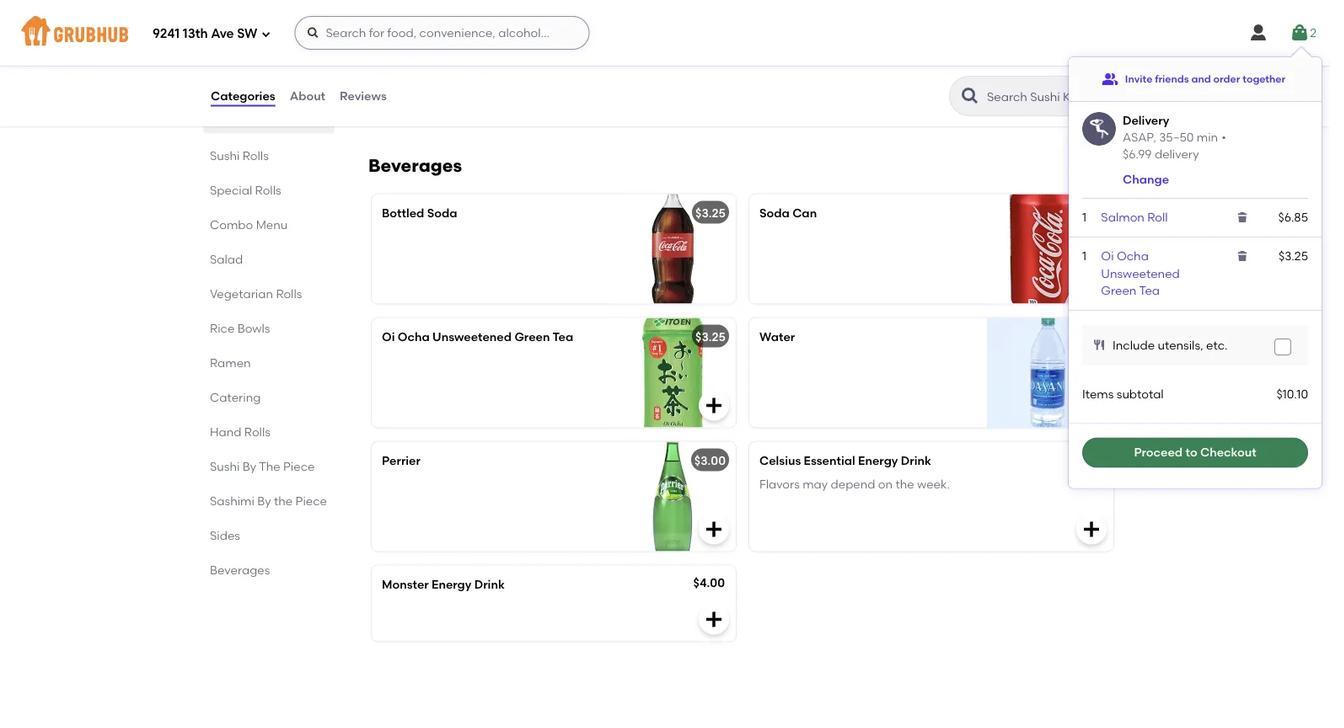 Task type: vqa. For each thing, say whether or not it's contained in the screenshot.
UTENSILS,
yes



Task type: describe. For each thing, give the bounding box(es) containing it.
can
[[793, 206, 817, 220]]

special
[[210, 183, 252, 198]]

catering tab
[[210, 389, 328, 407]]

vegetarian rolls tab
[[210, 285, 328, 303]]

proceed to checkout
[[1134, 446, 1257, 460]]

0 horizontal spatial unsweetened
[[433, 329, 512, 344]]

piece for sushi by the piece
[[283, 460, 315, 474]]

salmon
[[1101, 210, 1145, 225]]

0 vertical spatial green
[[1101, 283, 1137, 298]]

1 for oi
[[1082, 249, 1087, 264]]

sushi for sushi rolls
[[210, 149, 240, 163]]

1 vertical spatial oi ocha unsweetened green tea
[[382, 329, 573, 344]]

may
[[803, 477, 828, 492]]

subtotal
[[1117, 387, 1164, 402]]

ramen
[[210, 356, 251, 370]]

beverages tab
[[210, 562, 328, 579]]

combo
[[210, 218, 253, 232]]

soda can image
[[987, 194, 1114, 304]]

Search Sushi Kudasai search field
[[985, 89, 1114, 105]]

2 soda from the left
[[760, 206, 790, 220]]

together
[[1243, 73, 1286, 85]]

$6.85
[[1278, 210, 1308, 225]]

9241
[[153, 26, 180, 41]]

steamed
[[382, 21, 435, 35]]

salmon roll link
[[1101, 210, 1168, 225]]

best
[[210, 114, 235, 128]]

sushi by the piece
[[210, 460, 315, 474]]

0 vertical spatial oi
[[1101, 249, 1114, 264]]

utensils,
[[1158, 338, 1204, 352]]

oi ocha unsweetened green tea image
[[610, 318, 736, 428]]

order
[[1214, 73, 1240, 85]]

salmon roll
[[1101, 210, 1168, 225]]

2
[[1310, 26, 1317, 40]]

rice inside button
[[437, 21, 463, 35]]

sushi rolls tab
[[210, 147, 328, 165]]

1 vertical spatial drink
[[474, 577, 505, 592]]

water
[[760, 329, 795, 344]]

monster energy drink
[[382, 577, 505, 592]]

proceed
[[1134, 446, 1183, 460]]

celsius
[[760, 453, 801, 468]]

people icon image
[[1102, 71, 1119, 88]]

rice inside tab
[[210, 322, 235, 336]]

$3.50
[[1072, 452, 1103, 466]]

main navigation navigation
[[0, 0, 1330, 66]]

$3.00
[[694, 453, 726, 468]]

sw
[[237, 26, 258, 41]]

$6.99
[[1123, 147, 1152, 161]]

special rolls
[[210, 183, 281, 198]]

flavors may depend on the week.
[[760, 477, 950, 492]]

sashimi by the piece
[[210, 494, 327, 509]]

sellers
[[238, 114, 276, 128]]

by for the
[[243, 460, 256, 474]]

•
[[1222, 130, 1226, 144]]

tooltip containing delivery
[[1069, 47, 1322, 488]]

rolls for hand rolls
[[244, 425, 271, 440]]

0 vertical spatial ocha
[[1117, 249, 1149, 264]]

0 vertical spatial tea
[[1139, 283, 1160, 298]]

1 soda from the left
[[427, 206, 457, 220]]

oi ocha unsweetened green tea link
[[1101, 249, 1180, 298]]

soda can
[[760, 206, 817, 220]]

celsius essential energy drink
[[760, 453, 931, 468]]

categories button
[[210, 66, 276, 126]]

delivery
[[1155, 147, 1199, 161]]

on
[[878, 477, 893, 492]]

9241 13th ave sw
[[153, 26, 258, 41]]

invite friends and order together button
[[1102, 64, 1286, 94]]

1 vertical spatial energy
[[432, 577, 472, 592]]

include utensils, etc.
[[1113, 338, 1228, 352]]

sides
[[210, 529, 240, 543]]

13th
[[183, 26, 208, 41]]

sashimi by the piece tab
[[210, 493, 328, 510]]

0 vertical spatial unsweetened
[[1101, 266, 1180, 281]]

min
[[1197, 130, 1218, 144]]

catering
[[210, 391, 261, 405]]

depend
[[831, 477, 875, 492]]

$3.25 for oi ocha unsweetened green tea
[[696, 329, 726, 344]]

perrier
[[382, 453, 421, 468]]

rice bowls
[[210, 322, 270, 336]]

best sellers
[[210, 114, 276, 128]]

monster
[[382, 577, 429, 592]]

invite friends and order together
[[1125, 73, 1286, 85]]

include
[[1113, 338, 1155, 352]]

35–50
[[1159, 130, 1194, 144]]

$2.00 for water
[[1072, 329, 1104, 344]]

sides tab
[[210, 527, 328, 545]]

bottled
[[382, 206, 424, 220]]

salad
[[210, 252, 243, 267]]

friends
[[1155, 73, 1189, 85]]

sushi by the piece tab
[[210, 458, 328, 476]]

oi ocha unsweetened green tea inside "tooltip"
[[1101, 249, 1180, 298]]

invite
[[1125, 73, 1153, 85]]

etc.
[[1206, 338, 1228, 352]]

water image
[[987, 318, 1114, 428]]



Task type: locate. For each thing, give the bounding box(es) containing it.
flavors
[[760, 477, 800, 492]]

1 vertical spatial by
[[257, 494, 271, 509]]

vegetarian rolls
[[210, 287, 302, 301]]

and
[[1192, 73, 1211, 85]]

1 horizontal spatial oi
[[1101, 249, 1114, 264]]

hand rolls tab
[[210, 424, 328, 441]]

Search for food, convenience, alcohol... search field
[[295, 16, 590, 50]]

0 horizontal spatial beverages
[[210, 563, 270, 578]]

0 vertical spatial rice
[[437, 21, 463, 35]]

delivery icon image
[[1082, 112, 1116, 146]]

1 vertical spatial 1
[[1082, 249, 1087, 264]]

rolls
[[243, 149, 269, 163], [255, 183, 281, 198], [276, 287, 302, 301], [244, 425, 271, 440]]

1 vertical spatial oi
[[382, 329, 395, 344]]

1 for salmon
[[1082, 210, 1087, 225]]

rolls right hand
[[244, 425, 271, 440]]

drink
[[901, 453, 931, 468], [474, 577, 505, 592]]

oi ocha unsweetened green tea
[[1101, 249, 1180, 298], [382, 329, 573, 344]]

0 horizontal spatial the
[[274, 494, 293, 509]]

about
[[290, 89, 325, 103]]

1 vertical spatial the
[[274, 494, 293, 509]]

0 horizontal spatial tea
[[553, 329, 573, 344]]

0 vertical spatial the
[[896, 477, 914, 492]]

ave
[[211, 26, 234, 41]]

0 horizontal spatial oi ocha unsweetened green tea
[[382, 329, 573, 344]]

$3.25 down $6.85
[[1279, 249, 1308, 264]]

vegetarian
[[210, 287, 273, 301]]

1 horizontal spatial rice
[[437, 21, 463, 35]]

0 horizontal spatial by
[[243, 460, 256, 474]]

reviews button
[[339, 66, 388, 126]]

0 vertical spatial oi ocha unsweetened green tea
[[1101, 249, 1180, 298]]

special rolls tab
[[210, 182, 328, 199]]

1 horizontal spatial the
[[896, 477, 914, 492]]

0 vertical spatial sushi
[[210, 149, 240, 163]]

drink up week.
[[901, 453, 931, 468]]

green
[[1101, 283, 1137, 298], [515, 329, 550, 344]]

sushi
[[210, 149, 240, 163], [210, 460, 240, 474]]

1
[[1082, 210, 1087, 225], [1082, 249, 1087, 264]]

week.
[[917, 477, 950, 492]]

bottled soda image
[[610, 194, 736, 304]]

1 vertical spatial tea
[[553, 329, 573, 344]]

beverages
[[368, 155, 462, 176], [210, 563, 270, 578]]

1 vertical spatial unsweetened
[[433, 329, 512, 344]]

by right sashimi
[[257, 494, 271, 509]]

rice right steamed
[[437, 21, 463, 35]]

sushi rolls
[[210, 149, 269, 163]]

1 vertical spatial $3.25
[[1279, 249, 1308, 264]]

ramen tab
[[210, 354, 328, 372]]

2 button
[[1290, 18, 1317, 48]]

0 vertical spatial energy
[[858, 453, 898, 468]]

categories
[[211, 89, 275, 103]]

bottled soda
[[382, 206, 457, 220]]

asap,
[[1123, 130, 1156, 144]]

roll
[[1148, 210, 1168, 225]]

1 $2.00 from the top
[[1072, 206, 1104, 220]]

1 left salmon
[[1082, 210, 1087, 225]]

soda
[[427, 206, 457, 220], [760, 206, 790, 220]]

energy right the monster
[[432, 577, 472, 592]]

1 vertical spatial rice
[[210, 322, 235, 336]]

1 vertical spatial $2.00
[[1072, 329, 1104, 344]]

1 vertical spatial green
[[515, 329, 550, 344]]

$2.00
[[1072, 206, 1104, 220], [1072, 329, 1104, 344]]

svg image inside 2 button
[[1290, 23, 1310, 43]]

by
[[243, 460, 256, 474], [257, 494, 271, 509]]

0 horizontal spatial green
[[515, 329, 550, 344]]

proceed to checkout button
[[1082, 438, 1308, 468]]

1 vertical spatial piece
[[296, 494, 327, 509]]

the inside tab
[[274, 494, 293, 509]]

salad tab
[[210, 251, 328, 268]]

0 horizontal spatial rice
[[210, 322, 235, 336]]

piece
[[283, 460, 315, 474], [296, 494, 327, 509]]

steamed rice button
[[372, 10, 736, 119]]

1 1 from the top
[[1082, 210, 1087, 225]]

0 horizontal spatial oi
[[382, 329, 395, 344]]

svg image
[[1290, 23, 1310, 43], [306, 26, 320, 40], [1082, 87, 1102, 107], [704, 396, 724, 416]]

by left the at the bottom left of page
[[243, 460, 256, 474]]

sashimi
[[210, 494, 255, 509]]

soda left can
[[760, 206, 790, 220]]

rolls inside 'tab'
[[255, 183, 281, 198]]

items subtotal
[[1082, 387, 1164, 402]]

1 vertical spatial sushi
[[210, 460, 240, 474]]

piece for sashimi by the piece
[[296, 494, 327, 509]]

menu
[[256, 218, 288, 232]]

delivery asap, 35–50 min • $6.99 delivery
[[1123, 113, 1226, 161]]

hand
[[210, 425, 242, 440]]

beverages inside tab
[[210, 563, 270, 578]]

sushi down hand
[[210, 460, 240, 474]]

essential
[[804, 453, 855, 468]]

steamed rice
[[382, 21, 463, 35]]

change button
[[1123, 171, 1169, 188]]

rice
[[437, 21, 463, 35], [210, 322, 235, 336]]

1 horizontal spatial energy
[[858, 453, 898, 468]]

$3.25 left soda can
[[696, 206, 726, 220]]

rolls for sushi rolls
[[243, 149, 269, 163]]

2 $2.00 from the top
[[1072, 329, 1104, 344]]

checkout
[[1200, 446, 1257, 460]]

combo menu
[[210, 218, 288, 232]]

1 vertical spatial beverages
[[210, 563, 270, 578]]

best sellers tab
[[210, 112, 328, 130]]

$3.25 for bottled soda
[[696, 206, 726, 220]]

rolls for vegetarian rolls
[[276, 287, 302, 301]]

the
[[896, 477, 914, 492], [274, 494, 293, 509]]

search icon image
[[960, 86, 980, 106]]

tooltip
[[1069, 47, 1322, 488]]

ocha
[[1117, 249, 1149, 264], [398, 329, 430, 344]]

1 horizontal spatial drink
[[901, 453, 931, 468]]

0 horizontal spatial soda
[[427, 206, 457, 220]]

to
[[1186, 446, 1198, 460]]

the
[[259, 460, 280, 474]]

rolls up combo menu "tab"
[[255, 183, 281, 198]]

piece up sides 'tab'
[[296, 494, 327, 509]]

bowls
[[237, 322, 270, 336]]

the right on
[[896, 477, 914, 492]]

perrier image
[[610, 442, 736, 552]]

1 horizontal spatial by
[[257, 494, 271, 509]]

reviews
[[340, 89, 387, 103]]

combo menu tab
[[210, 216, 328, 234]]

rolls down salad tab
[[276, 287, 302, 301]]

$3.25 left water
[[696, 329, 726, 344]]

drink right the monster
[[474, 577, 505, 592]]

0 vertical spatial beverages
[[368, 155, 462, 176]]

1 horizontal spatial green
[[1101, 283, 1137, 298]]

1 horizontal spatial tea
[[1139, 283, 1160, 298]]

hand rolls
[[210, 425, 271, 440]]

1 sushi from the top
[[210, 149, 240, 163]]

change
[[1123, 172, 1169, 186]]

rolls for special rolls
[[255, 183, 281, 198]]

by for the
[[257, 494, 271, 509]]

$2.00 for soda can
[[1072, 206, 1104, 220]]

$3.25
[[696, 206, 726, 220], [1279, 249, 1308, 264], [696, 329, 726, 344]]

sushi down best
[[210, 149, 240, 163]]

1 horizontal spatial ocha
[[1117, 249, 1149, 264]]

1 horizontal spatial unsweetened
[[1101, 266, 1180, 281]]

steamed rice image
[[610, 10, 736, 119]]

1 horizontal spatial beverages
[[368, 155, 462, 176]]

1 horizontal spatial oi ocha unsweetened green tea
[[1101, 249, 1180, 298]]

1 left oi ocha unsweetened green tea link
[[1082, 249, 1087, 264]]

rice left bowls
[[210, 322, 235, 336]]

$10.10
[[1277, 387, 1308, 402]]

svg image
[[1249, 23, 1269, 43], [261, 29, 271, 39], [1236, 211, 1250, 224], [1236, 250, 1250, 263], [1093, 339, 1106, 352], [1278, 342, 1288, 352], [1082, 396, 1102, 416], [704, 520, 724, 540], [1082, 520, 1102, 540], [704, 610, 724, 630]]

unsweetened
[[1101, 266, 1180, 281], [433, 329, 512, 344]]

0 vertical spatial 1
[[1082, 210, 1087, 225]]

rolls down sellers
[[243, 149, 269, 163]]

0 vertical spatial $3.25
[[696, 206, 726, 220]]

0 horizontal spatial drink
[[474, 577, 505, 592]]

tea
[[1139, 283, 1160, 298], [553, 329, 573, 344]]

0 horizontal spatial energy
[[432, 577, 472, 592]]

items
[[1082, 387, 1114, 402]]

about button
[[289, 66, 326, 126]]

piece right the at the bottom left of page
[[283, 460, 315, 474]]

beverages down the sides
[[210, 563, 270, 578]]

sushi for sushi by the piece
[[210, 460, 240, 474]]

0 vertical spatial piece
[[283, 460, 315, 474]]

0 vertical spatial drink
[[901, 453, 931, 468]]

the down the at the bottom left of page
[[274, 494, 293, 509]]

1 horizontal spatial soda
[[760, 206, 790, 220]]

$4.00
[[693, 576, 725, 590]]

rolls inside tab
[[244, 425, 271, 440]]

2 vertical spatial $3.25
[[696, 329, 726, 344]]

rice bowls tab
[[210, 320, 328, 338]]

2 1 from the top
[[1082, 249, 1087, 264]]

0 horizontal spatial ocha
[[398, 329, 430, 344]]

delivery
[[1123, 113, 1170, 127]]

0 vertical spatial $2.00
[[1072, 206, 1104, 220]]

beverages up the bottled soda
[[368, 155, 462, 176]]

energy up on
[[858, 453, 898, 468]]

soda right the bottled
[[427, 206, 457, 220]]

1 vertical spatial ocha
[[398, 329, 430, 344]]

0 vertical spatial by
[[243, 460, 256, 474]]

2 sushi from the top
[[210, 460, 240, 474]]



